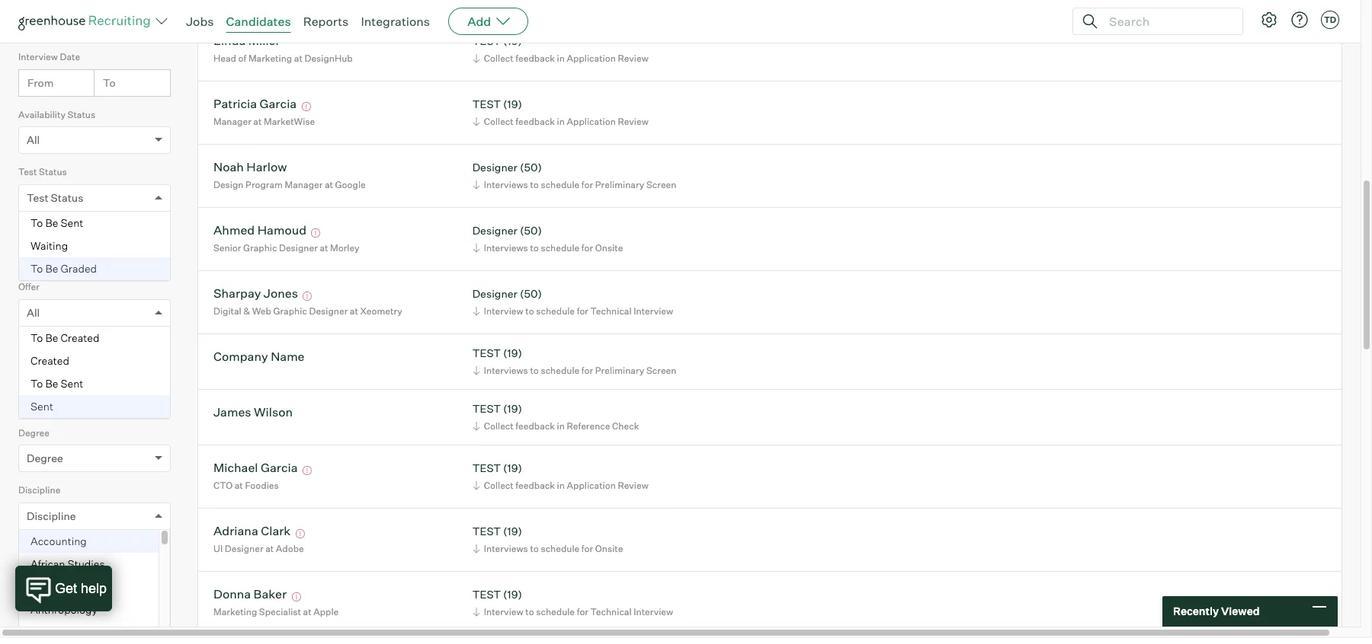 Task type: vqa. For each thing, say whether or not it's contained in the screenshot.


Task type: describe. For each thing, give the bounding box(es) containing it.
at inside noah harlow design program manager at google
[[325, 179, 333, 191]]

reports link
[[303, 14, 349, 29]]

xeometry
[[360, 306, 402, 317]]

interviews for designer (50) interviews to schedule for preliminary screen
[[484, 179, 528, 191]]

start
[[64, 543, 85, 554]]

michael garcia link
[[213, 461, 298, 478]]

designer inside designer (50) interviews to schedule for preliminary screen
[[472, 161, 518, 174]]

james wilson link
[[213, 405, 293, 423]]

to be created option
[[19, 327, 170, 350]]

degree element
[[18, 426, 171, 483]]

digital
[[213, 306, 241, 317]]

td
[[1324, 14, 1336, 25]]

1 test from the top
[[472, 35, 501, 48]]

jobs link
[[186, 14, 214, 29]]

test (19) interviews to schedule for onsite
[[472, 526, 623, 555]]

review for michael garcia
[[618, 480, 649, 492]]

screen for (50)
[[646, 179, 677, 191]]

clark
[[261, 524, 291, 539]]

baker
[[254, 587, 287, 603]]

michael garcia
[[213, 461, 298, 476]]

0 vertical spatial test
[[18, 166, 37, 178]]

linda miller head of marketing at designhub
[[213, 33, 353, 64]]

sharpay jones link
[[213, 286, 298, 304]]

0 vertical spatial degree
[[18, 427, 50, 439]]

patricia
[[213, 96, 257, 112]]

score
[[39, 224, 64, 235]]

name inside "link"
[[271, 349, 305, 365]]

2 feedback from the top
[[516, 116, 555, 127]]

ahmed
[[213, 223, 255, 238]]

james
[[213, 405, 251, 420]]

for for test (19) interviews to schedule for preliminary screen
[[582, 365, 593, 377]]

test score
[[18, 224, 64, 235]]

sent for to be sent 'option' inside test status element
[[61, 216, 83, 229]]

to up the waiting
[[30, 216, 43, 229]]

sent option
[[19, 395, 170, 418]]

garcia for michael garcia
[[261, 461, 298, 476]]

adriana clark
[[213, 524, 291, 539]]

(50) for sharpay jones
[[520, 288, 542, 301]]

2 in from the top
[[557, 116, 565, 127]]

jones
[[264, 286, 298, 301]]

2 test from the top
[[472, 98, 501, 111]]

school name element
[[18, 368, 171, 426]]

designer (50) interview to schedule for technical interview
[[472, 288, 673, 317]]

collect inside test (19) collect feedback in reference check
[[484, 421, 514, 432]]

(50) inside designer (50) interviews to schedule for preliminary screen
[[520, 161, 542, 174]]

to be graded option
[[19, 257, 170, 280]]

0 vertical spatial discipline
[[18, 485, 60, 496]]

interviews for test (19) interviews to schedule for preliminary screen
[[484, 365, 528, 377]]

adriana
[[213, 524, 258, 539]]

for for designer (50) interviews to schedule for preliminary screen
[[582, 179, 593, 191]]

1 test (19) collect feedback in application review from the top
[[472, 35, 649, 64]]

td button
[[1321, 11, 1339, 29]]

schedule for designer (50) interviews to schedule for preliminary screen
[[541, 179, 580, 191]]

at right cto
[[235, 480, 243, 492]]

sharpay
[[213, 286, 261, 301]]

test (19) interviews to schedule for preliminary screen
[[472, 347, 677, 377]]

waiting
[[30, 239, 68, 252]]

donna
[[213, 587, 251, 603]]

list box for all
[[19, 327, 170, 418]]

test (19) collect feedback in application review for michael garcia
[[472, 462, 649, 492]]

availability status element
[[18, 107, 171, 165]]

list box for discipline
[[19, 530, 170, 639]]

greenhouse recruiting image
[[18, 12, 156, 30]]

education for education
[[18, 347, 71, 360]]

to for test (19) interview to schedule for technical interview
[[525, 607, 534, 618]]

review for patricia garcia
[[618, 116, 649, 127]]

designer inside designer (50) interview to schedule for technical interview
[[472, 288, 518, 301]]

anthropology option
[[19, 599, 159, 622]]

noah harlow design program manager at google
[[213, 160, 366, 191]]

year for education end
[[103, 625, 125, 638]]

integrations
[[361, 14, 430, 29]]

recently
[[1173, 605, 1219, 618]]

at down clark
[[265, 543, 274, 555]]

recently viewed
[[1173, 605, 1260, 618]]

studies
[[68, 558, 105, 571]]

to be created
[[30, 331, 99, 344]]

operator
[[27, 249, 71, 262]]

test inside test (19) collect feedback in reference check
[[472, 403, 501, 416]]

noah harlow link
[[213, 160, 287, 177]]

1 vertical spatial degree
[[27, 452, 63, 465]]

company name link
[[213, 349, 305, 367]]

to be sent option inside test status element
[[19, 212, 170, 235]]

status for test status element
[[39, 166, 67, 178]]

manager inside noah harlow design program manager at google
[[285, 179, 323, 191]]

accounting
[[30, 535, 87, 548]]

wilson
[[254, 405, 293, 420]]

for for designer (50) interview to schedule for technical interview
[[577, 306, 589, 317]]

apple
[[313, 607, 339, 618]]

month for end
[[27, 625, 59, 638]]

company name
[[213, 349, 305, 365]]

1 collect feedback in application review link from the top
[[470, 51, 652, 65]]

cto
[[213, 480, 233, 492]]

from
[[27, 76, 54, 89]]

(19) inside test (19) interview to schedule for technical interview
[[503, 589, 522, 602]]

foodies
[[245, 480, 279, 492]]

schedule for test (19) interviews to schedule for preliminary screen
[[541, 365, 580, 377]]

preliminary for (50)
[[595, 179, 644, 191]]

interviews to schedule for preliminary screen link for (19)
[[470, 364, 680, 378]]

Completed Scorecards checkbox
[[37, 25, 47, 35]]

all inside availability status element
[[27, 134, 40, 147]]

for for test (19) interviews to schedule for onsite
[[582, 543, 593, 555]]

availability status
[[18, 109, 95, 120]]

miller
[[248, 33, 280, 48]]

0 vertical spatial school
[[18, 370, 48, 381]]

to down "to be created" on the left
[[30, 377, 43, 390]]

schedule for designer (50) interview to schedule for technical interview
[[536, 306, 575, 317]]

collect feedback in application review link for patricia garcia
[[470, 114, 652, 129]]

offer element
[[18, 280, 171, 419]]

interviews to schedule for preliminary screen link for (50)
[[470, 178, 680, 192]]

Score number field
[[98, 242, 171, 269]]

senior graphic designer at morley
[[213, 242, 359, 254]]

completed scorecards
[[53, 25, 156, 37]]

at down "donna baker has been in technical interview for more than 14 days" icon
[[303, 607, 311, 618]]

ahmed hamoud
[[213, 223, 306, 238]]

agriculture option
[[19, 576, 159, 599]]

accounting option
[[19, 530, 159, 553]]

to for test (19) interviews to schedule for onsite
[[530, 543, 539, 555]]

Search text field
[[1105, 10, 1229, 32]]

completed
[[53, 25, 103, 37]]

test inside test (19) interviews to schedule for preliminary screen
[[472, 347, 501, 360]]

designhub
[[305, 53, 353, 64]]

td button
[[1318, 8, 1343, 32]]

candidates link
[[226, 14, 291, 29]]

&
[[243, 306, 250, 317]]

cto at foodies
[[213, 480, 279, 492]]

application for patricia garcia
[[567, 116, 616, 127]]

interviews for test (19) interviews to schedule for onsite
[[484, 543, 528, 555]]

1 vertical spatial graphic
[[273, 306, 307, 317]]

onsite for ahmed hamoud
[[595, 242, 623, 254]]

anthropology
[[30, 604, 97, 617]]

2 vertical spatial status
[[51, 191, 83, 204]]

james wilson
[[213, 405, 293, 420]]

application for michael garcia
[[567, 480, 616, 492]]

education for education end
[[18, 600, 62, 612]]

ui designer at adobe
[[213, 543, 304, 555]]

scorecards
[[105, 25, 156, 37]]



Task type: locate. For each thing, give the bounding box(es) containing it.
marketing specialist at apple
[[213, 607, 339, 618]]

discipline
[[18, 485, 60, 496], [27, 510, 76, 523]]

to be sent option up to be graded option
[[19, 212, 170, 235]]

to be sent down created option
[[30, 377, 83, 390]]

1 vertical spatial interviews to schedule for onsite link
[[470, 542, 627, 556]]

senior
[[213, 242, 241, 254]]

test status down availability
[[18, 166, 67, 178]]

to be sent
[[30, 216, 83, 229], [30, 377, 83, 390]]

0 vertical spatial to be sent
[[30, 216, 83, 229]]

2 to be sent option from the top
[[19, 373, 170, 395]]

to down completed scorecards
[[103, 76, 116, 89]]

test inside test (19) interview to schedule for technical interview
[[472, 589, 501, 602]]

test (19) collect feedback in application review for patricia garcia
[[472, 98, 649, 127]]

patricia garcia has been in application review for more than 5 days image
[[299, 102, 313, 112]]

screen inside test (19) interviews to schedule for preliminary screen
[[646, 365, 677, 377]]

3 interviews from the top
[[484, 365, 528, 377]]

interviews to schedule for onsite link for ahmed hamoud
[[470, 241, 627, 255]]

interviews to schedule for onsite link up test (19) interview to schedule for technical interview
[[470, 542, 627, 556]]

0 vertical spatial list box
[[19, 212, 170, 280]]

interviews to schedule for preliminary screen link
[[470, 178, 680, 192], [470, 364, 680, 378]]

2 vertical spatial list box
[[19, 530, 170, 639]]

status right availability
[[67, 109, 95, 120]]

for inside test (19) interviews to schedule for preliminary screen
[[582, 365, 593, 377]]

feedback down add popup button
[[516, 53, 555, 64]]

be up the waiting
[[45, 216, 58, 229]]

1 vertical spatial collect feedback in application review link
[[470, 114, 652, 129]]

1 vertical spatial to be sent option
[[19, 373, 170, 395]]

schedule for designer (50) interviews to schedule for onsite
[[541, 242, 580, 254]]

2 year from the top
[[103, 625, 125, 638]]

list box containing to be sent
[[19, 212, 170, 280]]

to inside test (19) interviews to schedule for preliminary screen
[[530, 365, 539, 377]]

harlow
[[246, 160, 287, 175]]

integrations link
[[361, 14, 430, 29]]

0 vertical spatial preliminary
[[595, 179, 644, 191]]

school name down "to be created" on the left
[[18, 370, 75, 381]]

to for test (19) interviews to schedule for preliminary screen
[[530, 365, 539, 377]]

preliminary inside test (19) interviews to schedule for preliminary screen
[[595, 365, 644, 377]]

1 vertical spatial preliminary
[[595, 365, 644, 377]]

marketing down donna in the bottom left of the page
[[213, 607, 257, 618]]

0 vertical spatial test status
[[18, 166, 67, 178]]

application
[[567, 53, 616, 64], [567, 116, 616, 127], [567, 480, 616, 492]]

technical
[[591, 306, 632, 317], [591, 607, 632, 618]]

donna baker has been in technical interview for more than 14 days image
[[289, 593, 303, 603]]

1 to be sent option from the top
[[19, 212, 170, 235]]

1 vertical spatial manager
[[285, 179, 323, 191]]

education start
[[18, 543, 85, 554]]

1 education from the top
[[18, 347, 71, 360]]

created down "to be created" on the left
[[30, 354, 69, 367]]

1 horizontal spatial manager
[[285, 179, 323, 191]]

onsite up designer (50) interview to schedule for technical interview
[[595, 242, 623, 254]]

(19)
[[503, 35, 522, 48], [503, 98, 522, 111], [503, 347, 522, 360], [503, 403, 522, 416], [503, 462, 522, 475], [503, 526, 522, 539], [503, 589, 522, 602]]

2 vertical spatial education
[[18, 600, 62, 612]]

african studies option
[[19, 553, 159, 576]]

status down availability status element
[[39, 166, 67, 178]]

2 interviews to schedule for preliminary screen link from the top
[[470, 364, 680, 378]]

head
[[213, 53, 236, 64]]

3 collect feedback in application review link from the top
[[470, 479, 652, 493]]

marketing inside linda miller head of marketing at designhub
[[248, 53, 292, 64]]

0 vertical spatial interviews to schedule for preliminary screen link
[[470, 178, 680, 192]]

4 test from the top
[[472, 403, 501, 416]]

(19) inside test (19) collect feedback in reference check
[[503, 403, 522, 416]]

for inside designer (50) interviews to schedule for onsite
[[582, 242, 593, 254]]

1 vertical spatial list box
[[19, 327, 170, 418]]

3 review from the top
[[618, 480, 649, 492]]

(50)
[[520, 161, 542, 174], [520, 224, 542, 237], [520, 288, 542, 301]]

0 vertical spatial name
[[271, 349, 305, 365]]

schedule up designer (50) interview to schedule for technical interview
[[541, 242, 580, 254]]

2 onsite from the top
[[595, 543, 623, 555]]

designer (50) interviews to schedule for preliminary screen
[[472, 161, 677, 191]]

year down "accounting" option
[[103, 567, 125, 580]]

None field
[[19, 185, 34, 211], [19, 300, 34, 326], [27, 504, 30, 530], [19, 185, 34, 211], [19, 300, 34, 326], [27, 504, 30, 530]]

applied health services option
[[19, 622, 159, 639]]

0 horizontal spatial manager
[[213, 116, 251, 127]]

created option
[[19, 350, 170, 373]]

to inside designer (50) interview to schedule for technical interview
[[525, 306, 534, 317]]

program
[[246, 179, 283, 191]]

garcia inside michael garcia link
[[261, 461, 298, 476]]

adobe
[[276, 543, 304, 555]]

0 vertical spatial screen
[[646, 179, 677, 191]]

education down agriculture
[[18, 600, 62, 612]]

1 vertical spatial status
[[39, 166, 67, 178]]

to inside designer (50) interviews to schedule for preliminary screen
[[530, 179, 539, 191]]

1 (50) from the top
[[520, 161, 542, 174]]

1 feedback from the top
[[516, 53, 555, 64]]

list box
[[19, 212, 170, 280], [19, 327, 170, 418], [19, 530, 170, 639]]

garcia up foodies
[[261, 461, 298, 476]]

5 test from the top
[[472, 462, 501, 475]]

schedule up test (19) interviews to schedule for preliminary screen
[[536, 306, 575, 317]]

1 vertical spatial education
[[18, 543, 62, 554]]

(19) inside test (19) interviews to schedule for onsite
[[503, 526, 522, 539]]

1 vertical spatial to be sent
[[30, 377, 83, 390]]

2 application from the top
[[567, 116, 616, 127]]

1 vertical spatial school name
[[27, 395, 93, 408]]

1 vertical spatial month
[[27, 625, 59, 638]]

schedule inside test (19) interviews to schedule for onsite
[[541, 543, 580, 555]]

(19) inside test (19) interviews to schedule for preliminary screen
[[503, 347, 522, 360]]

2 collect from the top
[[484, 116, 514, 127]]

hamoud
[[257, 223, 306, 238]]

to
[[103, 76, 116, 89], [30, 216, 43, 229], [30, 262, 43, 275], [30, 331, 43, 344], [30, 377, 43, 390]]

donna baker
[[213, 587, 287, 603]]

marketing
[[248, 53, 292, 64], [213, 607, 257, 618]]

3 (50) from the top
[[520, 288, 542, 301]]

year down anthropology option
[[103, 625, 125, 638]]

garcia up the marketwise
[[260, 96, 297, 112]]

2 screen from the top
[[646, 365, 677, 377]]

1 all from the top
[[27, 134, 40, 147]]

of
[[238, 53, 246, 64]]

4 interviews from the top
[[484, 543, 528, 555]]

michael
[[213, 461, 258, 476]]

2 technical from the top
[[591, 607, 632, 618]]

schedule inside designer (50) interviews to schedule for preliminary screen
[[541, 179, 580, 191]]

0 vertical spatial manager
[[213, 116, 251, 127]]

education up african
[[18, 543, 62, 554]]

name down "to be created" on the left
[[50, 370, 75, 381]]

screen inside designer (50) interviews to schedule for preliminary screen
[[646, 179, 677, 191]]

to be sent up the waiting
[[30, 216, 83, 229]]

1 vertical spatial onsite
[[595, 543, 623, 555]]

3 list box from the top
[[19, 530, 170, 639]]

at left designhub
[[294, 53, 303, 64]]

3 in from the top
[[557, 421, 565, 432]]

(50) for ahmed hamoud
[[520, 224, 542, 237]]

designer (50) interviews to schedule for onsite
[[472, 224, 623, 254]]

3 education from the top
[[18, 600, 62, 612]]

0 vertical spatial education
[[18, 347, 71, 360]]

graded
[[61, 262, 97, 275]]

list box inside offer "element"
[[19, 327, 170, 418]]

name right company
[[271, 349, 305, 365]]

to be sent option
[[19, 212, 170, 235], [19, 373, 170, 395]]

to up test (19) interview to schedule for technical interview
[[530, 543, 539, 555]]

preliminary inside designer (50) interviews to schedule for preliminary screen
[[595, 179, 644, 191]]

interviews inside designer (50) interviews to schedule for preliminary screen
[[484, 179, 528, 191]]

web
[[252, 306, 271, 317]]

interviews to schedule for onsite link for adriana clark
[[470, 542, 627, 556]]

for inside designer (50) interview to schedule for technical interview
[[577, 306, 589, 317]]

0 vertical spatial created
[[61, 331, 99, 344]]

google
[[335, 179, 366, 191]]

2 list box from the top
[[19, 327, 170, 418]]

list box for test status
[[19, 212, 170, 280]]

year for education start
[[103, 567, 125, 580]]

technical inside designer (50) interview to schedule for technical interview
[[591, 306, 632, 317]]

at left xeometry
[[350, 306, 358, 317]]

2 (50) from the top
[[520, 224, 542, 237]]

manager at marketwise
[[213, 116, 315, 127]]

technical for (50)
[[591, 306, 632, 317]]

offer
[[18, 281, 39, 293]]

sent for to be sent 'option' inside the offer "element"
[[61, 377, 83, 390]]

6 test from the top
[[472, 526, 501, 539]]

schedule inside designer (50) interviews to schedule for onsite
[[541, 242, 580, 254]]

list box inside test status element
[[19, 212, 170, 280]]

to for designer (50) interviews to schedule for onsite
[[530, 242, 539, 254]]

to for designer (50) interview to schedule for technical interview
[[525, 306, 534, 317]]

1 month from the top
[[27, 567, 59, 580]]

graphic down jones
[[273, 306, 307, 317]]

1 vertical spatial created
[[30, 354, 69, 367]]

for for designer (50) interviews to schedule for onsite
[[582, 242, 593, 254]]

4 (19) from the top
[[503, 403, 522, 416]]

1 vertical spatial test status
[[27, 191, 83, 204]]

to inside test (19) interview to schedule for technical interview
[[525, 607, 534, 618]]

2 be from the top
[[45, 262, 58, 275]]

7 test from the top
[[472, 589, 501, 602]]

design
[[213, 179, 244, 191]]

to down offer
[[30, 331, 43, 344]]

1 interviews from the top
[[484, 179, 528, 191]]

0 vertical spatial month
[[27, 567, 59, 580]]

patricia garcia
[[213, 96, 297, 112]]

3 feedback from the top
[[516, 421, 555, 432]]

for for test (19) interview to schedule for technical interview
[[577, 607, 589, 618]]

collect feedback in application review link for michael garcia
[[470, 479, 652, 493]]

3 be from the top
[[45, 331, 58, 344]]

availability
[[18, 109, 66, 120]]

garcia inside patricia garcia link
[[260, 96, 297, 112]]

graphic
[[243, 242, 277, 254], [273, 306, 307, 317]]

test status element
[[18, 165, 171, 281]]

company
[[213, 349, 268, 365]]

1 vertical spatial technical
[[591, 607, 632, 618]]

specialist
[[259, 607, 301, 618]]

month
[[27, 567, 59, 580], [27, 625, 59, 638]]

at inside linda miller head of marketing at designhub
[[294, 53, 303, 64]]

2 interview to schedule for technical interview link from the top
[[470, 605, 677, 620]]

be down operator
[[45, 262, 58, 275]]

1 review from the top
[[618, 53, 649, 64]]

configure image
[[1260, 11, 1278, 29]]

jobs
[[186, 14, 214, 29]]

at down patricia garcia link
[[253, 116, 262, 127]]

2 vertical spatial application
[[567, 480, 616, 492]]

to inside designer (50) interviews to schedule for onsite
[[530, 242, 539, 254]]

name down created option
[[63, 395, 93, 408]]

interview to schedule for technical interview link for baker
[[470, 605, 677, 620]]

1 vertical spatial interviews to schedule for preliminary screen link
[[470, 364, 680, 378]]

marketing down miller
[[248, 53, 292, 64]]

schedule
[[541, 179, 580, 191], [541, 242, 580, 254], [536, 306, 575, 317], [541, 365, 580, 377], [541, 543, 580, 555], [536, 607, 575, 618]]

technical for (19)
[[591, 607, 632, 618]]

test
[[18, 166, 37, 178], [27, 191, 48, 204], [18, 224, 37, 235]]

1 preliminary from the top
[[595, 179, 644, 191]]

garcia for patricia garcia
[[260, 96, 297, 112]]

7 (19) from the top
[[503, 589, 522, 602]]

onsite inside designer (50) interviews to schedule for onsite
[[595, 242, 623, 254]]

4 in from the top
[[557, 480, 565, 492]]

2 education from the top
[[18, 543, 62, 554]]

0 vertical spatial sent
[[61, 216, 83, 229]]

african
[[30, 558, 65, 571]]

year
[[103, 567, 125, 580], [103, 625, 125, 638]]

created up created option
[[61, 331, 99, 344]]

2 vertical spatial test
[[18, 224, 37, 235]]

0 vertical spatial application
[[567, 53, 616, 64]]

1 vertical spatial school
[[27, 395, 61, 408]]

interview
[[18, 51, 58, 63], [484, 306, 523, 317], [634, 306, 673, 317], [484, 607, 523, 618], [634, 607, 673, 618]]

0 vertical spatial garcia
[[260, 96, 297, 112]]

feedback up test (19) interviews to schedule for onsite
[[516, 480, 555, 492]]

add button
[[448, 8, 528, 35]]

status up score
[[51, 191, 83, 204]]

candidates
[[226, 14, 291, 29]]

michael garcia has been in application review for more than 5 days image
[[300, 467, 314, 476]]

1 vertical spatial interview to schedule for technical interview link
[[470, 605, 677, 620]]

(50) inside designer (50) interviews to schedule for onsite
[[520, 224, 542, 237]]

(50) inside designer (50) interview to schedule for technical interview
[[520, 288, 542, 301]]

2 preliminary from the top
[[595, 365, 644, 377]]

interview to schedule for technical interview link for jones
[[470, 304, 677, 319]]

feedback
[[516, 53, 555, 64], [516, 116, 555, 127], [516, 421, 555, 432], [516, 480, 555, 492]]

2 vertical spatial test (19) collect feedback in application review
[[472, 462, 649, 492]]

1 onsite from the top
[[595, 242, 623, 254]]

all
[[27, 134, 40, 147], [27, 306, 40, 319]]

viewed
[[1221, 605, 1260, 618]]

1 application from the top
[[567, 53, 616, 64]]

0 vertical spatial to be sent option
[[19, 212, 170, 235]]

to up test (19) collect feedback in reference check
[[530, 365, 539, 377]]

1 vertical spatial all
[[27, 306, 40, 319]]

at left google
[[325, 179, 333, 191]]

1 vertical spatial marketing
[[213, 607, 257, 618]]

interviews to schedule for onsite link
[[470, 241, 627, 255], [470, 542, 627, 556]]

1 vertical spatial garcia
[[261, 461, 298, 476]]

4 be from the top
[[45, 377, 58, 390]]

all down offer
[[27, 306, 40, 319]]

ahmed hamoud has been in onsite for more than 21 days image
[[309, 229, 323, 238]]

to be sent option inside offer "element"
[[19, 373, 170, 395]]

manager
[[213, 116, 251, 127], [285, 179, 323, 191]]

reports
[[303, 14, 349, 29]]

all down availability
[[27, 134, 40, 147]]

0 vertical spatial interviews to schedule for onsite link
[[470, 241, 627, 255]]

onsite for adriana clark
[[595, 543, 623, 555]]

education down "to be created" on the left
[[18, 347, 71, 360]]

ui
[[213, 543, 223, 555]]

(50) down designer (50) interviews to schedule for onsite
[[520, 288, 542, 301]]

schedule up test (19) collect feedback in reference check
[[541, 365, 580, 377]]

5 (19) from the top
[[503, 462, 522, 475]]

3 test from the top
[[472, 347, 501, 360]]

schedule inside designer (50) interview to schedule for technical interview
[[536, 306, 575, 317]]

0 vertical spatial collect feedback in application review link
[[470, 51, 652, 65]]

1 vertical spatial test
[[27, 191, 48, 204]]

6 (19) from the top
[[503, 526, 522, 539]]

1 vertical spatial review
[[618, 116, 649, 127]]

manager right "program"
[[285, 179, 323, 191]]

0 vertical spatial school name
[[18, 370, 75, 381]]

interviews to schedule for preliminary screen link up test (19) collect feedback in reference check
[[470, 364, 680, 378]]

(50) up designer (50) interviews to schedule for onsite
[[520, 161, 542, 174]]

0 vertical spatial review
[[618, 53, 649, 64]]

list box inside discipline element
[[19, 530, 170, 639]]

1 vertical spatial sent
[[61, 377, 83, 390]]

status
[[67, 109, 95, 120], [39, 166, 67, 178], [51, 191, 83, 204]]

1 in from the top
[[557, 53, 565, 64]]

onsite inside test (19) interviews to schedule for onsite
[[595, 543, 623, 555]]

schedule down test (19) interviews to schedule for onsite
[[536, 607, 575, 618]]

designer inside designer (50) interviews to schedule for onsite
[[472, 224, 518, 237]]

0 vertical spatial interview to schedule for technical interview link
[[470, 304, 677, 319]]

0 vertical spatial (50)
[[520, 161, 542, 174]]

0 vertical spatial all
[[27, 134, 40, 147]]

3 collect from the top
[[484, 421, 514, 432]]

to inside test (19) interviews to schedule for onsite
[[530, 543, 539, 555]]

4 feedback from the top
[[516, 480, 555, 492]]

screen for (19)
[[646, 365, 677, 377]]

add
[[467, 14, 491, 29]]

1 collect from the top
[[484, 53, 514, 64]]

2 vertical spatial review
[[618, 480, 649, 492]]

3 test (19) collect feedback in application review from the top
[[472, 462, 649, 492]]

graphic down ahmed hamoud link
[[243, 242, 277, 254]]

2 (19) from the top
[[503, 98, 522, 111]]

2 review from the top
[[618, 116, 649, 127]]

2 to be sent from the top
[[30, 377, 83, 390]]

technical inside test (19) interview to schedule for technical interview
[[591, 607, 632, 618]]

school name down created option
[[27, 395, 93, 408]]

month for start
[[27, 567, 59, 580]]

for inside designer (50) interviews to schedule for preliminary screen
[[582, 179, 593, 191]]

patricia garcia link
[[213, 96, 297, 114]]

2 month from the top
[[27, 625, 59, 638]]

month up agriculture
[[27, 567, 59, 580]]

3 (19) from the top
[[503, 347, 522, 360]]

discipline element
[[18, 483, 171, 639]]

0 vertical spatial onsite
[[595, 242, 623, 254]]

check
[[612, 421, 639, 432]]

date
[[60, 51, 80, 63]]

to be graded
[[30, 262, 97, 275]]

1 vertical spatial discipline
[[27, 510, 76, 523]]

3 application from the top
[[567, 480, 616, 492]]

school name
[[18, 370, 75, 381], [27, 395, 93, 408]]

1 to be sent from the top
[[30, 216, 83, 229]]

test inside test (19) interviews to schedule for onsite
[[472, 526, 501, 539]]

2 interviews to schedule for onsite link from the top
[[470, 542, 627, 556]]

interviews inside test (19) interviews to schedule for onsite
[[484, 543, 528, 555]]

to be sent inside test status element
[[30, 216, 83, 229]]

education end
[[18, 600, 81, 612]]

list box containing accounting
[[19, 530, 170, 639]]

schedule up designer (50) interviews to schedule for onsite
[[541, 179, 580, 191]]

marketwise
[[264, 116, 315, 127]]

1 technical from the top
[[591, 306, 632, 317]]

status for availability status element
[[67, 109, 95, 120]]

2 vertical spatial name
[[63, 395, 93, 408]]

2 all from the top
[[27, 306, 40, 319]]

be up created option
[[45, 331, 58, 344]]

0 vertical spatial status
[[67, 109, 95, 120]]

in inside test (19) collect feedback in reference check
[[557, 421, 565, 432]]

interviews
[[484, 179, 528, 191], [484, 242, 528, 254], [484, 365, 528, 377], [484, 543, 528, 555]]

preliminary
[[595, 179, 644, 191], [595, 365, 644, 377]]

schedule for test (19) interview to schedule for technical interview
[[536, 607, 575, 618]]

schedule inside test (19) interview to schedule for technical interview
[[536, 607, 575, 618]]

1 vertical spatial application
[[567, 116, 616, 127]]

to be sent option down to be created option
[[19, 373, 170, 395]]

all inside offer "element"
[[27, 306, 40, 319]]

0 vertical spatial technical
[[591, 306, 632, 317]]

2 vertical spatial collect feedback in application review link
[[470, 479, 652, 493]]

1 interviews to schedule for onsite link from the top
[[470, 241, 627, 255]]

0 vertical spatial test (19) collect feedback in application review
[[472, 35, 649, 64]]

1 screen from the top
[[646, 179, 677, 191]]

1 vertical spatial year
[[103, 625, 125, 638]]

to down test (19) interviews to schedule for onsite
[[525, 607, 534, 618]]

0 vertical spatial graphic
[[243, 242, 277, 254]]

morley
[[330, 242, 359, 254]]

2 vertical spatial sent
[[30, 400, 53, 413]]

1 interview to schedule for technical interview link from the top
[[470, 304, 677, 319]]

1 vertical spatial screen
[[646, 365, 677, 377]]

degree
[[18, 427, 50, 439], [27, 452, 63, 465]]

to up designer (50) interview to schedule for technical interview
[[530, 242, 539, 254]]

month down education end
[[27, 625, 59, 638]]

(50) down designer (50) interviews to schedule for preliminary screen
[[520, 224, 542, 237]]

to for designer (50) interviews to schedule for preliminary screen
[[530, 179, 539, 191]]

test status up score
[[27, 191, 83, 204]]

collect feedback in reference check link
[[470, 419, 643, 434]]

1 be from the top
[[45, 216, 58, 229]]

at
[[294, 53, 303, 64], [253, 116, 262, 127], [325, 179, 333, 191], [320, 242, 328, 254], [350, 306, 358, 317], [235, 480, 243, 492], [265, 543, 274, 555], [303, 607, 311, 618]]

to up designer (50) interviews to schedule for onsite
[[530, 179, 539, 191]]

feedback up designer (50) interviews to schedule for preliminary screen
[[516, 116, 555, 127]]

2 vertical spatial (50)
[[520, 288, 542, 301]]

interviews to schedule for preliminary screen link up designer (50) interviews to schedule for onsite
[[470, 178, 680, 192]]

be down "to be created" on the left
[[45, 377, 58, 390]]

1 year from the top
[[103, 567, 125, 580]]

4 collect from the top
[[484, 480, 514, 492]]

end
[[64, 600, 81, 612]]

interviews for designer (50) interviews to schedule for onsite
[[484, 242, 528, 254]]

interviews inside designer (50) interviews to schedule for onsite
[[484, 242, 528, 254]]

2 collect feedback in application review link from the top
[[470, 114, 652, 129]]

onsite up test (19) interview to schedule for technical interview
[[595, 543, 623, 555]]

schedule up test (19) interview to schedule for technical interview
[[541, 543, 580, 555]]

1 vertical spatial (50)
[[520, 224, 542, 237]]

education for education start
[[18, 543, 62, 554]]

manager down patricia
[[213, 116, 251, 127]]

agriculture
[[30, 581, 85, 594]]

sent inside test status element
[[61, 216, 83, 229]]

linda miller link
[[213, 33, 280, 51]]

adriana clark has been in onsite for more than 21 days image
[[293, 530, 307, 539]]

schedule for test (19) interviews to schedule for onsite
[[541, 543, 580, 555]]

interviews to schedule for onsite link up designer (50) interview to schedule for technical interview
[[470, 241, 627, 255]]

for inside test (19) interview to schedule for technical interview
[[577, 607, 589, 618]]

feedback left the reference
[[516, 421, 555, 432]]

0 vertical spatial year
[[103, 567, 125, 580]]

linda
[[213, 33, 246, 48]]

1 vertical spatial name
[[50, 370, 75, 381]]

donna baker link
[[213, 587, 287, 605]]

school down created option
[[27, 395, 61, 408]]

interviews inside test (19) interviews to schedule for preliminary screen
[[484, 365, 528, 377]]

preliminary for (19)
[[595, 365, 644, 377]]

1 list box from the top
[[19, 212, 170, 280]]

2 interviews from the top
[[484, 242, 528, 254]]

0 vertical spatial marketing
[[248, 53, 292, 64]]

waiting option
[[19, 235, 170, 257]]

schedule inside test (19) interviews to schedule for preliminary screen
[[541, 365, 580, 377]]

for inside test (19) interviews to schedule for onsite
[[582, 543, 593, 555]]

at down the ahmed hamoud has been in onsite for more than 21 days icon
[[320, 242, 328, 254]]

collect feedback in application review link
[[470, 51, 652, 65], [470, 114, 652, 129], [470, 479, 652, 493]]

to up test (19) interviews to schedule for preliminary screen
[[525, 306, 534, 317]]

2 test (19) collect feedback in application review from the top
[[472, 98, 649, 127]]

digital & web graphic designer at xeometry
[[213, 306, 402, 317]]

created
[[61, 331, 99, 344], [30, 354, 69, 367]]

african studies
[[30, 558, 105, 571]]

to be sent inside offer "element"
[[30, 377, 83, 390]]

test (19) collect feedback in reference check
[[472, 403, 639, 432]]

to down operator
[[30, 262, 43, 275]]

list box containing to be created
[[19, 327, 170, 418]]

1 interviews to schedule for preliminary screen link from the top
[[470, 178, 680, 192]]

1 (19) from the top
[[503, 35, 522, 48]]

review
[[618, 53, 649, 64], [618, 116, 649, 127], [618, 480, 649, 492]]

sent inside option
[[30, 400, 53, 413]]

school down "to be created" on the left
[[18, 370, 48, 381]]

1 vertical spatial test (19) collect feedback in application review
[[472, 98, 649, 127]]

sharpay jones has been in technical interview for more than 14 days image
[[301, 292, 314, 301]]

feedback inside test (19) collect feedback in reference check
[[516, 421, 555, 432]]



